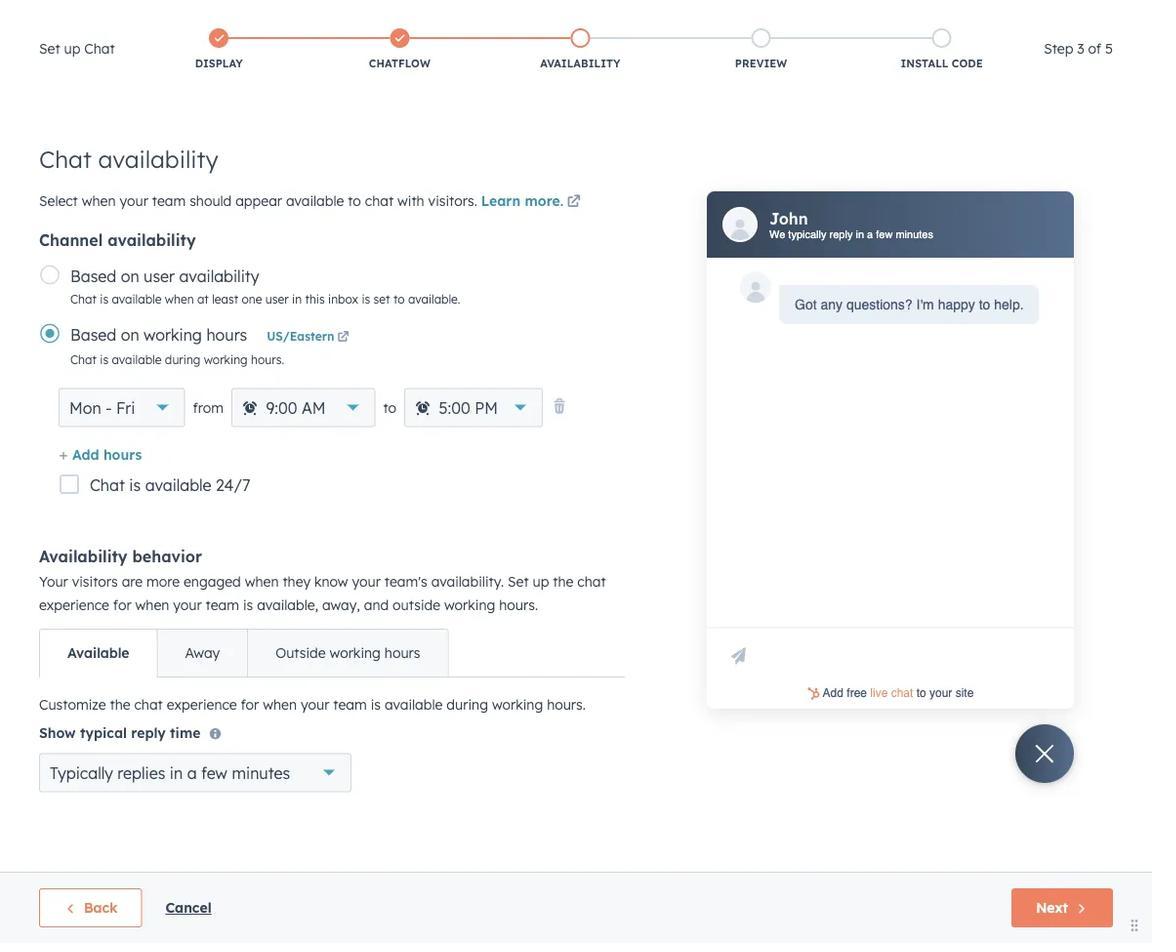 Task type: describe. For each thing, give the bounding box(es) containing it.
to right set
[[393, 291, 405, 306]]

2 vertical spatial hours
[[385, 644, 420, 662]]

availability for availability
[[540, 57, 621, 70]]

step
[[1044, 40, 1074, 57]]

preview
[[735, 57, 787, 70]]

at
[[197, 291, 209, 306]]

cancel
[[165, 899, 212, 916]]

is up mon - fri
[[100, 352, 109, 367]]

based for based on user availability
[[70, 266, 116, 286]]

on for working
[[121, 325, 139, 344]]

availability list item
[[490, 24, 671, 75]]

1 vertical spatial experience
[[167, 696, 237, 713]]

a inside typically replies in a few minutes popup button
[[187, 763, 197, 783]]

time
[[170, 725, 201, 742]]

available down outside working hours at the bottom left
[[385, 696, 443, 713]]

code
[[952, 57, 983, 70]]

install code
[[901, 57, 983, 70]]

0 horizontal spatial chat
[[134, 696, 163, 713]]

few inside john we typically reply in a few minutes
[[876, 228, 893, 240]]

outside
[[276, 644, 326, 662]]

they
[[283, 573, 311, 590]]

engaged
[[184, 573, 241, 590]]

2 horizontal spatial hours.
[[547, 696, 586, 713]]

channel
[[39, 230, 103, 249]]

back
[[84, 899, 118, 916]]

cancel button
[[165, 896, 212, 920]]

back button
[[39, 889, 142, 928]]

2 menu item from the left
[[939, 0, 967, 31]]

available,
[[257, 597, 318, 614]]

appear
[[235, 192, 282, 209]]

based on working hours
[[70, 325, 247, 344]]

least
[[212, 291, 238, 306]]

list containing display
[[129, 24, 1032, 75]]

learn
[[481, 192, 521, 209]]

9:00 am
[[266, 398, 326, 417]]

mon - fri button
[[59, 388, 185, 427]]

typically
[[788, 228, 827, 240]]

team inside availability behavior your visitors are more engaged when they know your team's availability. set up the chat experience for when your team is available, away, and outside working hours.
[[206, 597, 239, 614]]

channel availability
[[39, 230, 196, 249]]

know
[[314, 573, 348, 590]]

chatflow
[[369, 57, 430, 70]]

availability for channel availability
[[108, 230, 196, 249]]

should
[[190, 192, 232, 209]]

customize the chat experience for when your team is available during working hours.
[[39, 696, 586, 713]]

available.
[[408, 291, 460, 306]]

few inside popup button
[[201, 763, 227, 783]]

link opens in a new window image
[[337, 332, 349, 343]]

with
[[397, 192, 424, 209]]

select
[[39, 192, 78, 209]]

upgrade
[[747, 9, 802, 25]]

visitors
[[72, 573, 118, 590]]

to left the with
[[348, 192, 361, 209]]

0 vertical spatial team
[[152, 192, 186, 209]]

is down outside working hours at the bottom left
[[371, 696, 381, 713]]

i'm
[[916, 297, 934, 312]]

search image
[[1111, 51, 1125, 64]]

your down "outside"
[[301, 696, 329, 713]]

0 vertical spatial during
[[165, 352, 201, 367]]

of
[[1088, 40, 1102, 57]]

Search HubSpot search field
[[878, 41, 1117, 74]]

a inside john we typically reply in a few minutes
[[867, 228, 873, 240]]

0 horizontal spatial hours.
[[251, 352, 284, 367]]

chat is available when at least one user in this inbox is set to available.
[[70, 291, 460, 306]]

replies
[[118, 763, 165, 783]]

questions?
[[847, 297, 913, 312]]

in inside john we typically reply in a few minutes
[[856, 228, 864, 240]]

hours inside button
[[103, 446, 142, 463]]

reply inside john we typically reply in a few minutes
[[830, 228, 853, 240]]

chat is available 24/7
[[90, 476, 251, 495]]

team's
[[385, 573, 427, 590]]

set inside heading
[[39, 40, 60, 57]]

learn more. link
[[481, 191, 584, 214]]

based for based on working hours
[[70, 325, 116, 344]]

show
[[39, 725, 76, 742]]

1 horizontal spatial during
[[446, 696, 488, 713]]

2 vertical spatial availability
[[179, 266, 259, 286]]

chat inside heading
[[84, 40, 115, 57]]

am
[[302, 398, 326, 417]]

available for when
[[112, 291, 161, 306]]

install code list item
[[852, 24, 1032, 75]]

on for user
[[121, 266, 139, 286]]

are
[[122, 573, 143, 590]]

1 horizontal spatial hours
[[206, 325, 247, 344]]

link opens in a new window image for based on working hours
[[337, 329, 349, 346]]

availability behavior your visitors are more engaged when they know your team's availability. set up the chat experience for when your team is available, away, and outside working hours.
[[39, 547, 606, 614]]

customize
[[39, 696, 106, 713]]

away link
[[157, 630, 247, 677]]

5:00 pm
[[439, 398, 498, 417]]

availability for chat availability
[[98, 145, 218, 174]]

tab list containing available
[[39, 629, 449, 678]]

behavior
[[132, 547, 202, 566]]

away,
[[322, 597, 360, 614]]

any
[[821, 297, 843, 312]]

your down more
[[173, 597, 202, 614]]

us/eastern link
[[267, 329, 352, 346]]

is inside availability behavior your visitors are more engaged when they know your team's availability. set up the chat experience for when your team is available, away, and outside working hours.
[[243, 597, 253, 614]]

hours. inside availability behavior your visitors are more engaged when they know your team's availability. set up the chat experience for when your team is available, away, and outside working hours.
[[499, 597, 538, 614]]

chat availability
[[39, 145, 218, 174]]

more
[[147, 573, 180, 590]]

available
[[67, 644, 129, 662]]

is down add hours
[[129, 476, 141, 495]]

happy
[[938, 297, 975, 312]]

available for during
[[112, 352, 161, 367]]

set
[[374, 291, 390, 306]]

fri
[[116, 398, 135, 417]]

display
[[195, 57, 243, 70]]

chat for chat is available during working hours.
[[70, 352, 97, 367]]

add hours
[[72, 446, 142, 463]]

visitors.
[[428, 192, 477, 209]]

typically replies in a few minutes
[[50, 763, 290, 783]]

is left set
[[362, 291, 370, 306]]

when down "outside"
[[263, 696, 297, 713]]

when right select on the top left
[[82, 192, 116, 209]]

chatflow completed list item
[[309, 24, 490, 75]]

show typical reply time
[[39, 725, 201, 742]]

one
[[242, 291, 262, 306]]

typically
[[50, 763, 113, 783]]

typically replies in a few minutes button
[[39, 753, 352, 792]]

got
[[795, 297, 817, 312]]

9:00
[[266, 398, 297, 417]]

chat for chat is available 24/7
[[90, 476, 125, 495]]

when left at
[[165, 291, 194, 306]]

1 horizontal spatial in
[[292, 291, 302, 306]]

available for 24/7
[[145, 476, 211, 495]]

set up chat heading
[[39, 37, 115, 61]]

mon
[[69, 398, 101, 417]]



Task type: locate. For each thing, give the bounding box(es) containing it.
minutes down customize the chat experience for when your team is available during working hours.
[[232, 763, 290, 783]]

your
[[120, 192, 148, 209], [352, 573, 381, 590], [173, 597, 202, 614], [301, 696, 329, 713]]

when down more
[[135, 597, 169, 614]]

experience up time
[[167, 696, 237, 713]]

the up "show typical reply time"
[[110, 696, 130, 713]]

experience inside availability behavior your visitors are more engaged when they know your team's availability. set up the chat experience for when your team is available, away, and outside working hours.
[[39, 597, 109, 614]]

0 horizontal spatial a
[[187, 763, 197, 783]]

hours.
[[251, 352, 284, 367], [499, 597, 538, 614], [547, 696, 586, 713]]

more.
[[525, 192, 564, 209]]

0 horizontal spatial minutes
[[232, 763, 290, 783]]

outside working hours link
[[247, 630, 448, 677]]

reply
[[830, 228, 853, 240], [131, 725, 166, 742]]

3
[[1077, 40, 1085, 57]]

on up chat is available during working hours.
[[121, 325, 139, 344]]

when left they
[[245, 573, 279, 590]]

1 vertical spatial based
[[70, 325, 116, 344]]

0 horizontal spatial for
[[113, 597, 131, 614]]

chat inside availability behavior your visitors are more engaged when they know your team's availability. set up the chat experience for when your team is available, away, and outside working hours.
[[577, 573, 606, 590]]

team
[[152, 192, 186, 209], [206, 597, 239, 614], [333, 696, 367, 713]]

select when your team should appear available to chat with visitors.
[[39, 192, 477, 209]]

to left 5:00
[[383, 399, 396, 416]]

a right typically
[[867, 228, 873, 240]]

install
[[901, 57, 949, 70]]

few up questions?
[[876, 228, 893, 240]]

0 horizontal spatial team
[[152, 192, 186, 209]]

-
[[106, 398, 112, 417]]

2 horizontal spatial hours
[[385, 644, 420, 662]]

based up mon
[[70, 325, 116, 344]]

1 horizontal spatial for
[[241, 696, 259, 713]]

is down channel availability
[[100, 291, 109, 306]]

available right the appear
[[286, 192, 344, 209]]

0 vertical spatial based
[[70, 266, 116, 286]]

experience
[[39, 597, 109, 614], [167, 696, 237, 713]]

2 based from the top
[[70, 325, 116, 344]]

0 horizontal spatial set
[[39, 40, 60, 57]]

to left help.
[[979, 297, 990, 312]]

0 vertical spatial hours.
[[251, 352, 284, 367]]

availability inside list item
[[540, 57, 621, 70]]

2 vertical spatial team
[[333, 696, 367, 713]]

0 vertical spatial reply
[[830, 228, 853, 240]]

the inside availability behavior your visitors are more engaged when they know your team's availability. set up the chat experience for when your team is available, away, and outside working hours.
[[553, 573, 574, 590]]

is left available,
[[243, 597, 253, 614]]

step 3 of 5
[[1044, 40, 1113, 57]]

0 vertical spatial chat
[[365, 192, 394, 209]]

a down time
[[187, 763, 197, 783]]

got any questions? i'm happy to help.
[[795, 297, 1024, 312]]

2 horizontal spatial team
[[333, 696, 367, 713]]

tab list
[[39, 629, 449, 678]]

0 vertical spatial the
[[553, 573, 574, 590]]

availability up should
[[98, 145, 218, 174]]

1 vertical spatial availability
[[39, 547, 127, 566]]

2 horizontal spatial in
[[856, 228, 864, 240]]

hours
[[206, 325, 247, 344], [103, 446, 142, 463], [385, 644, 420, 662]]

based on user availability
[[70, 266, 259, 286]]

team down outside working hours link
[[333, 696, 367, 713]]

9:00 am button
[[231, 388, 375, 427]]

1 horizontal spatial a
[[867, 228, 873, 240]]

team down engaged
[[206, 597, 239, 614]]

1 vertical spatial hours
[[103, 446, 142, 463]]

chat
[[84, 40, 115, 57], [39, 145, 92, 174], [70, 291, 97, 306], [70, 352, 97, 367], [90, 476, 125, 495]]

availability up the based on user availability
[[108, 230, 196, 249]]

0 horizontal spatial availability
[[39, 547, 127, 566]]

1 vertical spatial hours.
[[499, 597, 538, 614]]

0 vertical spatial few
[[876, 228, 893, 240]]

experience down your at the left bottom of the page
[[39, 597, 109, 614]]

1 vertical spatial a
[[187, 763, 197, 783]]

during
[[165, 352, 201, 367], [446, 696, 488, 713]]

0 horizontal spatial during
[[165, 352, 201, 367]]

1 horizontal spatial the
[[553, 573, 574, 590]]

for down away link
[[241, 696, 259, 713]]

hours right add
[[103, 446, 142, 463]]

1 horizontal spatial reply
[[830, 228, 853, 240]]

john we typically reply in a few minutes
[[769, 209, 933, 240]]

0 vertical spatial a
[[867, 228, 873, 240]]

mon - fri
[[69, 398, 135, 417]]

available link
[[40, 630, 157, 677]]

your down chat availability
[[120, 192, 148, 209]]

in right typically
[[856, 228, 864, 240]]

0 horizontal spatial hours
[[103, 446, 142, 463]]

1 vertical spatial for
[[241, 696, 259, 713]]

few
[[876, 228, 893, 240], [201, 763, 227, 783]]

0 vertical spatial user
[[144, 266, 175, 286]]

john
[[769, 209, 808, 228]]

user down channel availability
[[144, 266, 175, 286]]

link opens in a new window image
[[567, 191, 581, 214], [567, 196, 581, 209], [337, 329, 349, 346]]

1 vertical spatial up
[[533, 573, 549, 590]]

0 horizontal spatial up
[[64, 40, 80, 57]]

1 horizontal spatial set
[[508, 573, 529, 590]]

upgrade menu
[[712, 0, 1129, 31]]

2 on from the top
[[121, 325, 139, 344]]

1 vertical spatial chat
[[577, 573, 606, 590]]

reply left time
[[131, 725, 166, 742]]

hubspot-live-chat-viral-iframe element
[[711, 685, 1070, 704]]

typical
[[80, 725, 127, 742]]

1 vertical spatial set
[[508, 573, 529, 590]]

0 vertical spatial hours
[[206, 325, 247, 344]]

the right availability.
[[553, 573, 574, 590]]

2 vertical spatial chat
[[134, 696, 163, 713]]

availability.
[[431, 573, 504, 590]]

1 vertical spatial during
[[446, 696, 488, 713]]

working inside availability behavior your visitors are more engaged when they know your team's availability. set up the chat experience for when your team is available, away, and outside working hours.
[[444, 597, 495, 614]]

0 horizontal spatial reply
[[131, 725, 166, 742]]

1 horizontal spatial few
[[876, 228, 893, 240]]

agent says: got any questions? i'm happy to help. element
[[795, 293, 1024, 316]]

link opens in a new window image for select when your team should appear available to chat with visitors.
[[567, 191, 581, 214]]

team left should
[[152, 192, 186, 209]]

based
[[70, 266, 116, 286], [70, 325, 116, 344]]

availability
[[98, 145, 218, 174], [108, 230, 196, 249], [179, 266, 259, 286]]

for
[[113, 597, 131, 614], [241, 696, 259, 713]]

0 horizontal spatial few
[[201, 763, 227, 783]]

for inside availability behavior your visitors are more engaged when they know your team's availability. set up the chat experience for when your team is available, away, and outside working hours.
[[113, 597, 131, 614]]

reply right typically
[[830, 228, 853, 240]]

and
[[364, 597, 389, 614]]

0 horizontal spatial user
[[144, 266, 175, 286]]

available down based on working hours
[[112, 352, 161, 367]]

set up chat
[[39, 40, 115, 57]]

availability for availability behavior your visitors are more engaged when they know your team's availability. set up the chat experience for when your team is available, away, and outside working hours.
[[39, 547, 127, 566]]

search button
[[1101, 41, 1135, 74]]

hours down least
[[206, 325, 247, 344]]

set
[[39, 40, 60, 57], [508, 573, 529, 590]]

add hours button
[[59, 443, 142, 469]]

when
[[82, 192, 116, 209], [165, 291, 194, 306], [245, 573, 279, 590], [135, 597, 169, 614], [263, 696, 297, 713]]

1 menu item from the left
[[902, 0, 939, 31]]

minutes inside popup button
[[232, 763, 290, 783]]

list
[[129, 24, 1032, 75]]

chat for chat is available when at least one user in this inbox is set to available.
[[70, 291, 97, 306]]

available left 24/7
[[145, 476, 211, 495]]

available
[[286, 192, 344, 209], [112, 291, 161, 306], [112, 352, 161, 367], [145, 476, 211, 495], [385, 696, 443, 713]]

0 vertical spatial in
[[856, 228, 864, 240]]

0 horizontal spatial the
[[110, 696, 130, 713]]

1 vertical spatial in
[[292, 291, 302, 306]]

1 vertical spatial few
[[201, 763, 227, 783]]

outside
[[393, 597, 440, 614]]

based down channel
[[70, 266, 116, 286]]

link opens in a new window image inside learn more. link
[[567, 196, 581, 209]]

1 vertical spatial the
[[110, 696, 130, 713]]

to
[[348, 192, 361, 209], [393, 291, 405, 306], [979, 297, 990, 312], [383, 399, 396, 416]]

learn more.
[[481, 192, 564, 209]]

in
[[856, 228, 864, 240], [292, 291, 302, 306], [170, 763, 183, 783]]

your up 'and'
[[352, 573, 381, 590]]

5:00 pm button
[[404, 388, 543, 427]]

away
[[185, 644, 220, 662]]

hours down outside
[[385, 644, 420, 662]]

for down "are"
[[113, 597, 131, 614]]

on down channel availability
[[121, 266, 139, 286]]

this
[[305, 291, 325, 306]]

up inside availability behavior your visitors are more engaged when they know your team's availability. set up the chat experience for when your team is available, away, and outside working hours.
[[533, 573, 549, 590]]

outside working hours
[[276, 644, 420, 662]]

available down the based on user availability
[[112, 291, 161, 306]]

1 based from the top
[[70, 266, 116, 286]]

1 horizontal spatial hours.
[[499, 597, 538, 614]]

0 vertical spatial on
[[121, 266, 139, 286]]

5
[[1105, 40, 1113, 57]]

pm
[[475, 398, 498, 417]]

next button
[[1012, 889, 1113, 928]]

1 on from the top
[[121, 266, 139, 286]]

chat for chat availability
[[39, 145, 92, 174]]

1 vertical spatial reply
[[131, 725, 166, 742]]

0 vertical spatial experience
[[39, 597, 109, 614]]

1 vertical spatial minutes
[[232, 763, 290, 783]]

0 vertical spatial availability
[[98, 145, 218, 174]]

menu item
[[902, 0, 939, 31], [939, 0, 967, 31]]

1 horizontal spatial team
[[206, 597, 239, 614]]

help.
[[994, 297, 1024, 312]]

0 horizontal spatial in
[[170, 763, 183, 783]]

1 horizontal spatial availability
[[540, 57, 621, 70]]

in left this
[[292, 291, 302, 306]]

0 vertical spatial up
[[64, 40, 80, 57]]

in inside popup button
[[170, 763, 183, 783]]

24/7
[[216, 476, 251, 495]]

your
[[39, 573, 68, 590]]

1 vertical spatial availability
[[108, 230, 196, 249]]

up inside set up chat heading
[[64, 40, 80, 57]]

set inside availability behavior your visitors are more engaged when they know your team's availability. set up the chat experience for when your team is available, away, and outside working hours.
[[508, 573, 529, 590]]

1 horizontal spatial experience
[[167, 696, 237, 713]]

1 horizontal spatial user
[[265, 291, 289, 306]]

chat is available during working hours.
[[70, 352, 284, 367]]

a
[[867, 228, 873, 240], [187, 763, 197, 783]]

5:00
[[439, 398, 470, 417]]

in right the replies
[[170, 763, 183, 783]]

0 vertical spatial set
[[39, 40, 60, 57]]

we
[[769, 228, 785, 240]]

1 vertical spatial team
[[206, 597, 239, 614]]

0 vertical spatial availability
[[540, 57, 621, 70]]

0 vertical spatial minutes
[[896, 228, 933, 240]]

availability
[[540, 57, 621, 70], [39, 547, 127, 566]]

1 vertical spatial user
[[265, 291, 289, 306]]

us/eastern
[[267, 329, 334, 343]]

few right the replies
[[201, 763, 227, 783]]

availability inside availability behavior your visitors are more engaged when they know your team's availability. set up the chat experience for when your team is available, away, and outside working hours.
[[39, 547, 127, 566]]

inbox
[[328, 291, 358, 306]]

from
[[193, 399, 224, 416]]

0 horizontal spatial experience
[[39, 597, 109, 614]]

1 horizontal spatial chat
[[365, 192, 394, 209]]

display completed list item
[[129, 24, 309, 75]]

user right one
[[265, 291, 289, 306]]

1 vertical spatial on
[[121, 325, 139, 344]]

preview list item
[[671, 24, 852, 75]]

menu item up install
[[902, 0, 939, 31]]

menu item up 'install code'
[[939, 0, 967, 31]]

2 horizontal spatial chat
[[577, 573, 606, 590]]

minutes
[[896, 228, 933, 240], [232, 763, 290, 783]]

2 vertical spatial hours.
[[547, 696, 586, 713]]

2 vertical spatial in
[[170, 763, 183, 783]]

1 horizontal spatial minutes
[[896, 228, 933, 240]]

next
[[1036, 899, 1068, 916]]

availability up least
[[179, 266, 259, 286]]

1 horizontal spatial up
[[533, 573, 549, 590]]

on
[[121, 266, 139, 286], [121, 325, 139, 344]]

0 vertical spatial for
[[113, 597, 131, 614]]

minutes up got any questions? i'm happy to help. at right top
[[896, 228, 933, 240]]

minutes inside john we typically reply in a few minutes
[[896, 228, 933, 240]]



Task type: vqa. For each thing, say whether or not it's contained in the screenshot.
Audit in the left of the page
no



